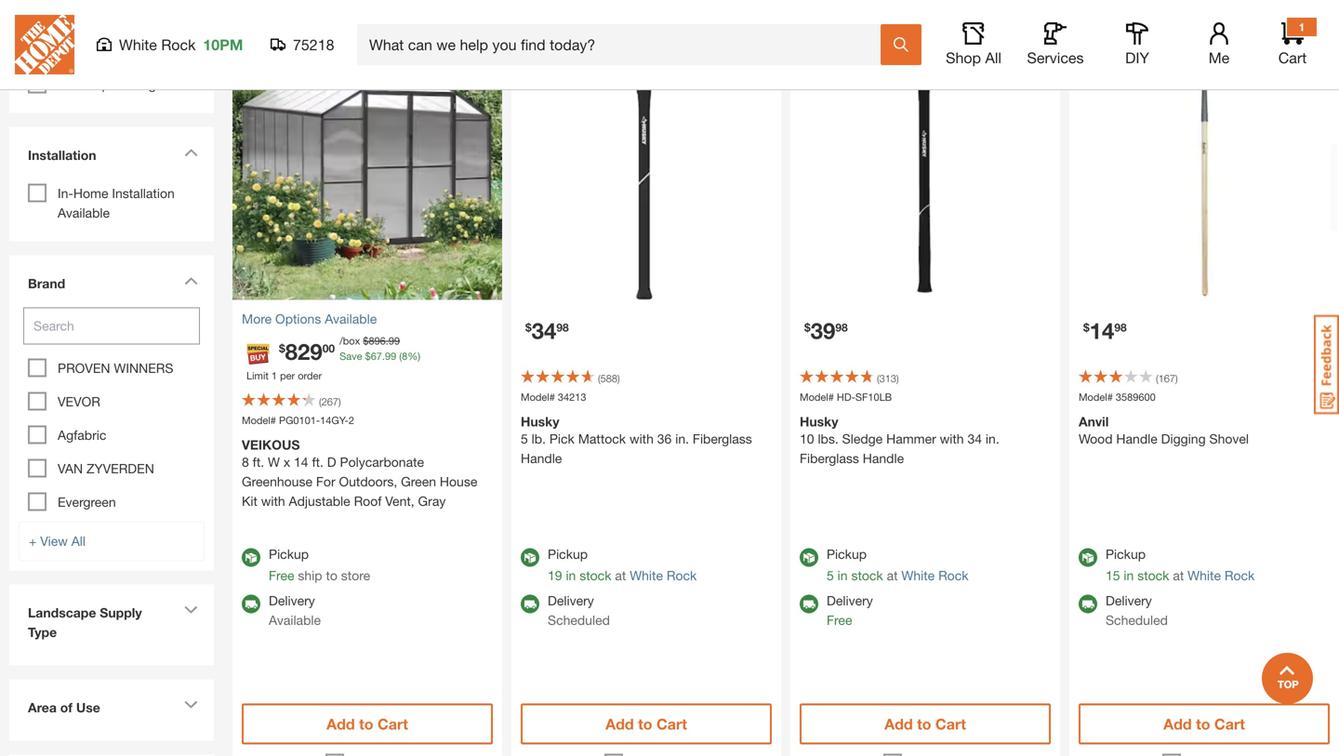 Task type: vqa. For each thing, say whether or not it's contained in the screenshot.
second the white rock link
yes



Task type: describe. For each thing, give the bounding box(es) containing it.
scheduled for 19
[[548, 613, 610, 628]]

fiberglass for 34
[[693, 431, 753, 447]]

with for 34
[[630, 431, 654, 447]]

limit
[[247, 370, 269, 382]]

add for delivery scheduled
[[606, 716, 634, 733]]

model# 34213
[[521, 391, 587, 403]]

area of use
[[28, 700, 100, 716]]

in for 34
[[566, 568, 576, 583]]

$ for 34
[[526, 321, 532, 334]]

winners
[[114, 361, 173, 376]]

4 add to cart button from the left
[[1079, 704, 1330, 745]]

store
[[341, 568, 370, 583]]

( 588 )
[[598, 373, 620, 385]]

model# for 14
[[1079, 391, 1114, 403]]

pickup for 15
[[1106, 547, 1146, 562]]

in-home installation available
[[58, 186, 175, 221]]

ship
[[298, 568, 322, 583]]

order
[[298, 370, 322, 382]]

at for 39
[[887, 568, 898, 583]]

model# pg0101-14gy-2
[[242, 415, 355, 427]]

pickup free ship to store
[[269, 547, 370, 583]]

1 vertical spatial subscription
[[58, 77, 131, 92]]

digging
[[1162, 431, 1206, 447]]

white rock link for 39
[[902, 568, 969, 583]]

available for pickup image for 34
[[521, 548, 540, 567]]

handle for 34
[[521, 451, 562, 466]]

98 for 34
[[557, 321, 569, 334]]

75218
[[293, 36, 334, 53]]

2 ft. from the left
[[312, 455, 324, 470]]

add to cart button for delivery available
[[242, 704, 493, 745]]

$ right '/box'
[[363, 335, 369, 347]]

829
[[285, 338, 323, 365]]

1 vertical spatial all
[[71, 534, 86, 549]]

shop all
[[946, 49, 1002, 67]]

model# for 34
[[521, 391, 555, 403]]

) for 34
[[618, 373, 620, 385]]

10pm
[[203, 36, 243, 53]]

x
[[284, 455, 290, 470]]

19
[[548, 568, 563, 583]]

5 lb. pick mattock with 36 in. fiberglass handle image
[[512, 30, 782, 300]]

1 available for pickup image from the left
[[242, 548, 261, 567]]

1 best seller from the left
[[242, 36, 309, 51]]

( 167 )
[[1157, 373, 1179, 385]]

167
[[1159, 373, 1176, 385]]

proven winners
[[58, 361, 173, 376]]

+ view all
[[29, 534, 86, 549]]

2
[[349, 415, 355, 427]]

pickup 19 in stock at white rock
[[548, 547, 697, 583]]

8 inside /box $ 896 . 99 save $ 67 . 99 ( 8 %) limit 1 per order
[[402, 350, 408, 362]]

cart for pickup free ship to store
[[378, 716, 408, 733]]

of
[[60, 700, 73, 716]]

1 best from the left
[[242, 36, 270, 51]]

cart for pickup 5 in stock at white rock
[[936, 716, 967, 733]]

pick
[[550, 431, 575, 447]]

0 vertical spatial 34
[[532, 317, 557, 344]]

1 horizontal spatial eligible
[[135, 77, 177, 92]]

at for 34
[[615, 568, 626, 583]]

fiberglass for 39
[[800, 451, 860, 466]]

use
[[76, 700, 100, 716]]

services button
[[1026, 22, 1086, 67]]

gray
[[418, 494, 446, 509]]

98 for 39
[[836, 321, 848, 334]]

hd-
[[837, 391, 856, 403]]

evergreen link
[[58, 495, 116, 510]]

0 vertical spatial .
[[386, 335, 389, 347]]

delivery scheduled for 19
[[548, 593, 610, 628]]

4 add from the left
[[1164, 716, 1192, 733]]

3 white rock link from the left
[[1188, 568, 1255, 583]]

options
[[275, 311, 321, 327]]

rock for pickup 19 in stock at white rock
[[667, 568, 697, 583]]

area
[[28, 700, 57, 716]]

van
[[58, 461, 83, 476]]

anvil
[[1079, 414, 1109, 429]]

white rock link for 34
[[630, 568, 697, 583]]

sledge
[[843, 431, 883, 447]]

w
[[268, 455, 280, 470]]

14 inside veikous 8 ft. w x 14 ft. d polycarbonate greenhouse for outdoors, green house kit with adjustable roof vent, gray
[[294, 455, 309, 470]]

delivery available
[[269, 593, 321, 628]]

( 267 )
[[319, 396, 341, 408]]

$ for 39
[[805, 321, 811, 334]]

to for delivery available
[[359, 716, 374, 733]]

agfabric link
[[58, 428, 106, 443]]

zyverden
[[87, 461, 154, 476]]

36
[[658, 431, 672, 447]]

8 ft. w x 14 ft. d polycarbonate greenhouse for outdoors, green house kit with adjustable roof vent, gray image
[[233, 30, 502, 300]]

anvil wood handle digging shovel
[[1079, 414, 1250, 447]]

in. for 39
[[986, 431, 1000, 447]]

in-home installation available link
[[58, 186, 175, 221]]

more options available
[[242, 311, 377, 327]]

brand
[[28, 276, 65, 291]]

4 add to cart from the left
[[1164, 716, 1246, 733]]

add for delivery free
[[885, 716, 913, 733]]

kit
[[242, 494, 258, 509]]

add to cart for delivery free
[[885, 716, 967, 733]]

veikous
[[242, 437, 300, 453]]

installation inside in-home installation available
[[112, 186, 175, 201]]

wood handle digging shovel image
[[1070, 30, 1340, 300]]

+
[[29, 534, 37, 549]]

me
[[1209, 49, 1230, 67]]

the home depot logo image
[[15, 15, 74, 74]]

lbs.
[[818, 431, 839, 447]]

1 ft. from the left
[[253, 455, 264, 470]]

shop
[[946, 49, 982, 67]]

$ for 14
[[1084, 321, 1090, 334]]

) for 14
[[1176, 373, 1179, 385]]

delivery free
[[827, 593, 873, 628]]

diy button
[[1108, 22, 1168, 67]]

pickup 5 in stock at white rock
[[827, 547, 969, 583]]

van zyverden
[[58, 461, 154, 476]]

me button
[[1190, 22, 1250, 67]]

2 best seller from the left
[[521, 36, 588, 51]]

vevor link
[[58, 394, 100, 409]]

10 lbs. sledge hammer with 34 in. fiberglass handle image
[[791, 30, 1061, 300]]

type
[[28, 625, 57, 640]]

handle inside anvil wood handle digging shovel
[[1117, 431, 1158, 447]]

( up 14gy-
[[319, 396, 322, 408]]

husky 5 lb. pick mattock with 36 in. fiberglass handle
[[521, 414, 753, 466]]

white for pickup 19 in stock at white rock
[[630, 568, 663, 583]]

%)
[[408, 350, 421, 362]]

3589600
[[1116, 391, 1156, 403]]

1 vertical spatial subscription eligible link
[[58, 77, 177, 92]]

view
[[40, 534, 68, 549]]

adjustable
[[289, 494, 350, 509]]

brand link
[[19, 265, 205, 308]]

model# hd-sf10lb
[[800, 391, 892, 403]]

all inside 'button'
[[986, 49, 1002, 67]]

landscape
[[28, 605, 96, 621]]

+ view all link
[[19, 522, 205, 562]]

( for 39
[[877, 373, 880, 385]]

39
[[811, 317, 836, 344]]

available for pickup image for 39
[[800, 548, 819, 567]]

to for delivery free
[[917, 716, 932, 733]]

for
[[316, 474, 336, 489]]

00
[[323, 342, 335, 355]]

husky for 39
[[800, 414, 839, 429]]

cart 1
[[1279, 20, 1307, 67]]

/box $ 896 . 99 save $ 67 . 99 ( 8 %) limit 1 per order
[[247, 335, 421, 382]]

area of use link
[[19, 689, 205, 732]]

267
[[322, 396, 339, 408]]

$ 14 98
[[1084, 317, 1127, 344]]

proven winners link
[[58, 361, 173, 376]]

evergreen
[[58, 495, 116, 510]]

in for 39
[[838, 568, 848, 583]]

delivery scheduled for 15
[[1106, 593, 1169, 628]]

caret icon image for brand
[[184, 277, 198, 285]]

more options available link
[[242, 309, 493, 329]]

in-
[[58, 186, 73, 201]]

free for delivery free
[[827, 613, 853, 628]]

0 vertical spatial subscription eligible link
[[19, 8, 205, 70]]



Task type: locate. For each thing, give the bounding box(es) containing it.
rock inside pickup 15 in stock at white rock
[[1225, 568, 1255, 583]]

1 vertical spatial 34
[[968, 431, 983, 447]]

1 vertical spatial 14
[[294, 455, 309, 470]]

2 98 from the left
[[836, 321, 848, 334]]

available
[[58, 205, 110, 221], [325, 311, 377, 327], [269, 613, 321, 628]]

2 horizontal spatial at
[[1174, 568, 1185, 583]]

98 inside '$ 14 98'
[[1115, 321, 1127, 334]]

1 vertical spatial 5
[[827, 568, 834, 583]]

at inside pickup 15 in stock at white rock
[[1174, 568, 1185, 583]]

cart
[[1279, 49, 1307, 67], [378, 716, 408, 733], [657, 716, 687, 733], [936, 716, 967, 733], [1215, 716, 1246, 733]]

installation inside installation "link"
[[28, 147, 96, 163]]

0 horizontal spatial 8
[[242, 455, 249, 470]]

0 horizontal spatial in
[[566, 568, 576, 583]]

( left %)
[[399, 350, 402, 362]]

caret icon image for area of use
[[184, 701, 198, 709]]

1 horizontal spatial seller
[[553, 36, 588, 51]]

0 horizontal spatial 5
[[521, 431, 528, 447]]

to inside pickup free ship to store
[[326, 568, 338, 583]]

pickup for 5
[[827, 547, 867, 562]]

67
[[371, 350, 382, 362]]

99 right 67
[[385, 350, 397, 362]]

5 inside "husky 5 lb. pick mattock with 36 in. fiberglass handle"
[[521, 431, 528, 447]]

/box
[[340, 335, 360, 347]]

2 husky from the left
[[800, 414, 839, 429]]

588
[[601, 373, 618, 385]]

model# 3589600
[[1079, 391, 1156, 403]]

1 vertical spatial 99
[[385, 350, 397, 362]]

with down greenhouse
[[261, 494, 285, 509]]

2 available shipping image from the left
[[521, 595, 540, 614]]

fiberglass inside husky 10 lbs. sledge hammer with 34 in. fiberglass handle
[[800, 451, 860, 466]]

0 vertical spatial 99
[[389, 335, 400, 347]]

1 inside /box $ 896 . 99 save $ 67 . 99 ( 8 %) limit 1 per order
[[272, 370, 277, 382]]

add for delivery available
[[327, 716, 355, 733]]

1 seller from the left
[[274, 36, 309, 51]]

14 right x
[[294, 455, 309, 470]]

white for pickup 5 in stock at white rock
[[902, 568, 935, 583]]

1 horizontal spatial 1
[[1299, 20, 1306, 33]]

1 horizontal spatial scheduled
[[1106, 613, 1169, 628]]

.
[[386, 335, 389, 347], [382, 350, 385, 362]]

diy
[[1126, 49, 1150, 67]]

8
[[402, 350, 408, 362], [242, 455, 249, 470]]

( for 34
[[598, 373, 601, 385]]

3 98 from the left
[[1115, 321, 1127, 334]]

2 horizontal spatial handle
[[1117, 431, 1158, 447]]

2 pickup from the left
[[548, 547, 588, 562]]

3 caret icon image from the top
[[184, 606, 198, 615]]

scheduled down 15
[[1106, 613, 1169, 628]]

3 at from the left
[[1174, 568, 1185, 583]]

pickup up delivery free
[[827, 547, 867, 562]]

caret icon image for installation
[[184, 148, 198, 157]]

available down ship
[[269, 613, 321, 628]]

3 delivery from the left
[[827, 593, 873, 609]]

0 vertical spatial subscription
[[28, 19, 107, 34]]

caret icon image
[[184, 148, 198, 157], [184, 277, 198, 285], [184, 606, 198, 615], [184, 701, 198, 709]]

pickup up 19
[[548, 547, 588, 562]]

0 horizontal spatial available for pickup image
[[242, 548, 261, 567]]

with left 36
[[630, 431, 654, 447]]

1 scheduled from the left
[[548, 613, 610, 628]]

white inside the pickup 19 in stock at white rock
[[630, 568, 663, 583]]

1 horizontal spatial in
[[838, 568, 848, 583]]

white inside pickup 15 in stock at white rock
[[1188, 568, 1222, 583]]

0 vertical spatial 1
[[1299, 20, 1306, 33]]

available down home
[[58, 205, 110, 221]]

vevor
[[58, 394, 100, 409]]

all right view
[[71, 534, 86, 549]]

1 stock from the left
[[580, 568, 612, 583]]

1 right me button
[[1299, 20, 1306, 33]]

$ inside $ 34 98
[[526, 321, 532, 334]]

$ inside $ 39 98
[[805, 321, 811, 334]]

white inside pickup 5 in stock at white rock
[[902, 568, 935, 583]]

4 pickup from the left
[[1106, 547, 1146, 562]]

pickup inside the pickup 19 in stock at white rock
[[548, 547, 588, 562]]

pickup up 15
[[1106, 547, 1146, 562]]

98 up model# 3589600
[[1115, 321, 1127, 334]]

more
[[242, 311, 272, 327]]

0 horizontal spatial in.
[[676, 431, 689, 447]]

to
[[326, 568, 338, 583], [359, 716, 374, 733], [638, 716, 653, 733], [917, 716, 932, 733], [1197, 716, 1211, 733]]

2 horizontal spatial 98
[[1115, 321, 1127, 334]]

delivery for free
[[269, 593, 315, 609]]

0 vertical spatial 14
[[1090, 317, 1115, 344]]

in.
[[676, 431, 689, 447], [986, 431, 1000, 447]]

1 inside cart 1
[[1299, 20, 1306, 33]]

rock inside pickup 5 in stock at white rock
[[939, 568, 969, 583]]

available for pickup image down kit
[[242, 548, 261, 567]]

1 horizontal spatial available for pickup image
[[521, 548, 540, 567]]

0 horizontal spatial delivery scheduled
[[548, 593, 610, 628]]

model# up anvil
[[1079, 391, 1114, 403]]

2 horizontal spatial available for pickup image
[[800, 548, 819, 567]]

0 horizontal spatial fiberglass
[[693, 431, 753, 447]]

0 vertical spatial all
[[986, 49, 1002, 67]]

2 stock from the left
[[852, 568, 884, 583]]

to for delivery scheduled
[[638, 716, 653, 733]]

with inside "husky 5 lb. pick mattock with 36 in. fiberglass handle"
[[630, 431, 654, 447]]

2 add to cart from the left
[[606, 716, 687, 733]]

green
[[401, 474, 436, 489]]

rock for pickup 15 in stock at white rock
[[1225, 568, 1255, 583]]

14gy-
[[320, 415, 349, 427]]

add to cart button for delivery free
[[800, 704, 1051, 745]]

handle down lb.
[[521, 451, 562, 466]]

handle inside "husky 5 lb. pick mattock with 36 in. fiberglass handle"
[[521, 451, 562, 466]]

installation up in-
[[28, 147, 96, 163]]

0 vertical spatial free
[[269, 568, 294, 583]]

3 available for pickup image from the left
[[800, 548, 819, 567]]

white for pickup 15 in stock at white rock
[[1188, 568, 1222, 583]]

0 horizontal spatial white rock link
[[630, 568, 697, 583]]

4 caret icon image from the top
[[184, 701, 198, 709]]

stock up delivery free
[[852, 568, 884, 583]]

available for pickup image up available shipping icon at the bottom right of the page
[[800, 548, 819, 567]]

delivery down ship
[[269, 593, 315, 609]]

delivery scheduled down 19
[[548, 593, 610, 628]]

2 horizontal spatial stock
[[1138, 568, 1170, 583]]

add
[[327, 716, 355, 733], [606, 716, 634, 733], [885, 716, 913, 733], [1164, 716, 1192, 733]]

in. right hammer
[[986, 431, 1000, 447]]

stock inside pickup 15 in stock at white rock
[[1138, 568, 1170, 583]]

0 horizontal spatial available shipping image
[[242, 595, 261, 614]]

3 in from the left
[[1124, 568, 1135, 583]]

2 at from the left
[[887, 568, 898, 583]]

at inside pickup 5 in stock at white rock
[[887, 568, 898, 583]]

2 horizontal spatial with
[[940, 431, 964, 447]]

available shipping image for free
[[242, 595, 261, 614]]

free right available shipping icon at the bottom right of the page
[[827, 613, 853, 628]]

1 horizontal spatial 98
[[836, 321, 848, 334]]

3 stock from the left
[[1138, 568, 1170, 583]]

stock right 19
[[580, 568, 612, 583]]

1 horizontal spatial .
[[386, 335, 389, 347]]

handle inside husky 10 lbs. sledge hammer with 34 in. fiberglass handle
[[863, 451, 904, 466]]

1 vertical spatial 8
[[242, 455, 249, 470]]

8 inside veikous 8 ft. w x 14 ft. d polycarbonate greenhouse for outdoors, green house kit with adjustable roof vent, gray
[[242, 455, 249, 470]]

in inside pickup 5 in stock at white rock
[[838, 568, 848, 583]]

0 horizontal spatial best seller
[[242, 36, 309, 51]]

with right hammer
[[940, 431, 964, 447]]

Search text field
[[23, 308, 200, 345]]

0 horizontal spatial seller
[[274, 36, 309, 51]]

in inside the pickup 19 in stock at white rock
[[566, 568, 576, 583]]

handle down sledge
[[863, 451, 904, 466]]

in up delivery free
[[838, 568, 848, 583]]

husky for 34
[[521, 414, 560, 429]]

handle for 39
[[863, 451, 904, 466]]

scheduled down 19
[[548, 613, 610, 628]]

98
[[557, 321, 569, 334], [836, 321, 848, 334], [1115, 321, 1127, 334]]

0 horizontal spatial free
[[269, 568, 294, 583]]

1 add to cart button from the left
[[242, 704, 493, 745]]

hammer
[[887, 431, 937, 447]]

1 delivery scheduled from the left
[[548, 593, 610, 628]]

0 horizontal spatial best
[[242, 36, 270, 51]]

pickup inside pickup 15 in stock at white rock
[[1106, 547, 1146, 562]]

1 vertical spatial available
[[325, 311, 377, 327]]

delivery inside delivery available
[[269, 593, 315, 609]]

0 vertical spatial fiberglass
[[693, 431, 753, 447]]

8 left w
[[242, 455, 249, 470]]

1 in. from the left
[[676, 431, 689, 447]]

1 vertical spatial .
[[382, 350, 385, 362]]

$ 34 98
[[526, 317, 569, 344]]

add to cart for delivery scheduled
[[606, 716, 687, 733]]

all right shop
[[986, 49, 1002, 67]]

0 horizontal spatial eligible
[[28, 39, 73, 54]]

caret icon image inside area of use link
[[184, 701, 198, 709]]

1 horizontal spatial delivery scheduled
[[1106, 593, 1169, 628]]

d
[[327, 455, 337, 470]]

1 in from the left
[[566, 568, 576, 583]]

$ up model# 3589600
[[1084, 321, 1090, 334]]

. down more options available link
[[386, 335, 389, 347]]

husky inside "husky 5 lb. pick mattock with 36 in. fiberglass handle"
[[521, 414, 560, 429]]

99 right 896 at the top left
[[389, 335, 400, 347]]

( up sf10lb
[[877, 373, 880, 385]]

$ up per
[[279, 342, 285, 355]]

1 horizontal spatial available
[[269, 613, 321, 628]]

2 horizontal spatial white rock link
[[1188, 568, 1255, 583]]

available inside in-home installation available
[[58, 205, 110, 221]]

add to cart for delivery available
[[327, 716, 408, 733]]

0 horizontal spatial 14
[[294, 455, 309, 470]]

in. inside "husky 5 lb. pick mattock with 36 in. fiberglass handle"
[[676, 431, 689, 447]]

( up anvil wood handle digging shovel
[[1157, 373, 1159, 385]]

$ 829 00
[[279, 338, 335, 365]]

0 horizontal spatial 1
[[272, 370, 277, 382]]

4 delivery from the left
[[1106, 593, 1153, 609]]

available for pickup image left the pickup 19 in stock at white rock
[[521, 548, 540, 567]]

services
[[1028, 49, 1084, 67]]

98 up "model# hd-sf10lb"
[[836, 321, 848, 334]]

delivery down 19
[[548, 593, 594, 609]]

3 add to cart from the left
[[885, 716, 967, 733]]

available for pickup image
[[242, 548, 261, 567], [521, 548, 540, 567], [800, 548, 819, 567]]

0 horizontal spatial husky
[[521, 414, 560, 429]]

1 vertical spatial free
[[827, 613, 853, 628]]

2 white rock link from the left
[[902, 568, 969, 583]]

white
[[119, 36, 157, 53], [630, 568, 663, 583], [902, 568, 935, 583], [1188, 568, 1222, 583]]

) for 39
[[897, 373, 899, 385]]

landscape supply type link
[[19, 594, 205, 656]]

delivery
[[269, 593, 315, 609], [548, 593, 594, 609], [827, 593, 873, 609], [1106, 593, 1153, 609]]

in right 19
[[566, 568, 576, 583]]

pickup 15 in stock at white rock
[[1106, 547, 1255, 583]]

(
[[399, 350, 402, 362], [598, 373, 601, 385], [877, 373, 880, 385], [1157, 373, 1159, 385], [319, 396, 322, 408]]

delivery right available shipping icon at the bottom right of the page
[[827, 593, 873, 609]]

model# left hd-
[[800, 391, 834, 403]]

stock for 34
[[580, 568, 612, 583]]

rock inside the pickup 19 in stock at white rock
[[667, 568, 697, 583]]

1 caret icon image from the top
[[184, 148, 198, 157]]

pickup for free
[[269, 547, 309, 562]]

husky up lb.
[[521, 414, 560, 429]]

delivery for 19
[[548, 593, 594, 609]]

pickup inside pickup 5 in stock at white rock
[[827, 547, 867, 562]]

1 horizontal spatial best seller
[[521, 36, 588, 51]]

( 313 )
[[877, 373, 899, 385]]

1 horizontal spatial husky
[[800, 414, 839, 429]]

available shipping image for 19 in stock
[[521, 595, 540, 614]]

free inside pickup free ship to store
[[269, 568, 294, 583]]

34 inside husky 10 lbs. sledge hammer with 34 in. fiberglass handle
[[968, 431, 983, 447]]

supply
[[100, 605, 142, 621]]

in. for 34
[[676, 431, 689, 447]]

2 add from the left
[[606, 716, 634, 733]]

caret icon image inside installation "link"
[[184, 148, 198, 157]]

34213
[[558, 391, 587, 403]]

per
[[280, 370, 295, 382]]

add to cart button for delivery scheduled
[[521, 704, 772, 745]]

agfabric
[[58, 428, 106, 443]]

1 vertical spatial eligible
[[135, 77, 177, 92]]

delivery for 5
[[827, 593, 873, 609]]

0 horizontal spatial handle
[[521, 451, 562, 466]]

5 inside pickup 5 in stock at white rock
[[827, 568, 834, 583]]

34
[[532, 317, 557, 344], [968, 431, 983, 447]]

caret icon image inside landscape supply type link
[[184, 606, 198, 615]]

1 vertical spatial subscription eligible
[[58, 77, 177, 92]]

exclusive
[[1079, 36, 1138, 51]]

$ up model# 34213
[[526, 321, 532, 334]]

available shipping image
[[800, 595, 819, 614]]

shop all button
[[944, 22, 1004, 67]]

delivery scheduled down 15
[[1106, 593, 1169, 628]]

0 vertical spatial 8
[[402, 350, 408, 362]]

husky
[[521, 414, 560, 429], [800, 414, 839, 429]]

1 horizontal spatial 34
[[968, 431, 983, 447]]

husky inside husky 10 lbs. sledge hammer with 34 in. fiberglass handle
[[800, 414, 839, 429]]

( inside /box $ 896 . 99 save $ 67 . 99 ( 8 %) limit 1 per order
[[399, 350, 402, 362]]

scheduled for 15
[[1106, 613, 1169, 628]]

0 horizontal spatial available
[[58, 205, 110, 221]]

in inside pickup 15 in stock at white rock
[[1124, 568, 1135, 583]]

1 horizontal spatial handle
[[863, 451, 904, 466]]

delivery for 15
[[1106, 593, 1153, 609]]

pickup for 19
[[548, 547, 588, 562]]

3 pickup from the left
[[827, 547, 867, 562]]

34 up model# 34213
[[532, 317, 557, 344]]

1 add to cart from the left
[[327, 716, 408, 733]]

in right 15
[[1124, 568, 1135, 583]]

fiberglass inside "husky 5 lb. pick mattock with 36 in. fiberglass handle"
[[693, 431, 753, 447]]

99
[[389, 335, 400, 347], [385, 350, 397, 362]]

1 vertical spatial installation
[[112, 186, 175, 201]]

1 horizontal spatial white rock link
[[902, 568, 969, 583]]

( up mattock on the left bottom of page
[[598, 373, 601, 385]]

( for 14
[[1157, 373, 1159, 385]]

$ for 829
[[279, 342, 285, 355]]

98 inside $ 39 98
[[836, 321, 848, 334]]

fiberglass
[[693, 431, 753, 447], [800, 451, 860, 466]]

1 available shipping image from the left
[[242, 595, 261, 614]]

model# for 39
[[800, 391, 834, 403]]

0 vertical spatial eligible
[[28, 39, 73, 54]]

2 seller from the left
[[553, 36, 588, 51]]

5 for in
[[827, 568, 834, 583]]

in. inside husky 10 lbs. sledge hammer with 34 in. fiberglass handle
[[986, 431, 1000, 447]]

available shipping image for 15 in stock
[[1079, 595, 1098, 614]]

delivery scheduled
[[548, 593, 610, 628], [1106, 593, 1169, 628]]

0 horizontal spatial .
[[382, 350, 385, 362]]

feedback link image
[[1315, 314, 1340, 415]]

husky 10 lbs. sledge hammer with 34 in. fiberglass handle
[[800, 414, 1000, 466]]

husky up lbs.
[[800, 414, 839, 429]]

1 horizontal spatial at
[[887, 568, 898, 583]]

1 husky from the left
[[521, 414, 560, 429]]

)
[[618, 373, 620, 385], [897, 373, 899, 385], [1176, 373, 1179, 385], [339, 396, 341, 408]]

1 vertical spatial fiberglass
[[800, 451, 860, 466]]

1 pickup from the left
[[269, 547, 309, 562]]

34 right hammer
[[968, 431, 983, 447]]

pickup up ship
[[269, 547, 309, 562]]

available for pickup image
[[1079, 548, 1098, 567]]

at inside the pickup 19 in stock at white rock
[[615, 568, 626, 583]]

8 right 67
[[402, 350, 408, 362]]

roof
[[354, 494, 382, 509]]

1 horizontal spatial in.
[[986, 431, 1000, 447]]

5 left lb.
[[521, 431, 528, 447]]

model#
[[521, 391, 555, 403], [800, 391, 834, 403], [1079, 391, 1114, 403], [242, 415, 276, 427]]

fiberglass down lbs.
[[800, 451, 860, 466]]

1 white rock link from the left
[[630, 568, 697, 583]]

white rock 10pm
[[119, 36, 243, 53]]

$ inside '$ 14 98'
[[1084, 321, 1090, 334]]

1 horizontal spatial free
[[827, 613, 853, 628]]

available up '/box'
[[325, 311, 377, 327]]

with inside husky 10 lbs. sledge hammer with 34 in. fiberglass handle
[[940, 431, 964, 447]]

0 horizontal spatial ft.
[[253, 455, 264, 470]]

sf10lb
[[856, 391, 892, 403]]

1 add from the left
[[327, 716, 355, 733]]

with for 39
[[940, 431, 964, 447]]

with
[[630, 431, 654, 447], [940, 431, 964, 447], [261, 494, 285, 509]]

1 at from the left
[[615, 568, 626, 583]]

2 delivery scheduled from the left
[[1106, 593, 1169, 628]]

wood
[[1079, 431, 1113, 447]]

$ right save
[[365, 350, 371, 362]]

delivery down 15
[[1106, 593, 1153, 609]]

$ 39 98
[[805, 317, 848, 344]]

in. right 36
[[676, 431, 689, 447]]

free inside delivery free
[[827, 613, 853, 628]]

0 horizontal spatial 98
[[557, 321, 569, 334]]

14 up model# 3589600
[[1090, 317, 1115, 344]]

installation down installation "link"
[[112, 186, 175, 201]]

outdoors,
[[339, 474, 398, 489]]

free for pickup free ship to store
[[269, 568, 294, 583]]

stock right 15
[[1138, 568, 1170, 583]]

caret icon image for landscape supply type
[[184, 606, 198, 615]]

cart for pickup 19 in stock at white rock
[[657, 716, 687, 733]]

rock for pickup 5 in stock at white rock
[[939, 568, 969, 583]]

1 vertical spatial 1
[[272, 370, 277, 382]]

10
[[800, 431, 815, 447]]

98 inside $ 34 98
[[557, 321, 569, 334]]

shovel
[[1210, 431, 1250, 447]]

1 horizontal spatial all
[[986, 49, 1002, 67]]

1 left per
[[272, 370, 277, 382]]

3 add from the left
[[885, 716, 913, 733]]

lb.
[[532, 431, 546, 447]]

free left ship
[[269, 568, 294, 583]]

5 for lb.
[[521, 431, 528, 447]]

0 horizontal spatial with
[[261, 494, 285, 509]]

1 horizontal spatial 8
[[402, 350, 408, 362]]

5 up delivery free
[[827, 568, 834, 583]]

98 for 14
[[1115, 321, 1127, 334]]

0 horizontal spatial scheduled
[[548, 613, 610, 628]]

0 horizontal spatial installation
[[28, 147, 96, 163]]

15
[[1106, 568, 1121, 583]]

0 vertical spatial installation
[[28, 147, 96, 163]]

0 vertical spatial 5
[[521, 431, 528, 447]]

2 best from the left
[[521, 36, 549, 51]]

0 horizontal spatial all
[[71, 534, 86, 549]]

98 up model# 34213
[[557, 321, 569, 334]]

1 horizontal spatial available shipping image
[[521, 595, 540, 614]]

house
[[440, 474, 478, 489]]

896
[[369, 335, 386, 347]]

2 in. from the left
[[986, 431, 1000, 447]]

stock inside the pickup 19 in stock at white rock
[[580, 568, 612, 583]]

landscape supply type
[[28, 605, 142, 640]]

model# up 'veikous'
[[242, 415, 276, 427]]

installation
[[28, 147, 96, 163], [112, 186, 175, 201]]

0 horizontal spatial at
[[615, 568, 626, 583]]

What can we help you find today? search field
[[369, 25, 880, 64]]

1 horizontal spatial installation
[[112, 186, 175, 201]]

with inside veikous 8 ft. w x 14 ft. d polycarbonate greenhouse for outdoors, green house kit with adjustable roof vent, gray
[[261, 494, 285, 509]]

stock
[[580, 568, 612, 583], [852, 568, 884, 583], [1138, 568, 1170, 583]]

2 vertical spatial available
[[269, 613, 321, 628]]

ft. left the d
[[312, 455, 324, 470]]

1 horizontal spatial best
[[521, 36, 549, 51]]

pickup inside pickup free ship to store
[[269, 547, 309, 562]]

2 add to cart button from the left
[[521, 704, 772, 745]]

best
[[242, 36, 270, 51], [521, 36, 549, 51]]

1 horizontal spatial with
[[630, 431, 654, 447]]

$ inside $ 829 00
[[279, 342, 285, 355]]

pg0101-
[[279, 415, 320, 427]]

0 vertical spatial available
[[58, 205, 110, 221]]

0 horizontal spatial stock
[[580, 568, 612, 583]]

2 horizontal spatial in
[[1124, 568, 1135, 583]]

5
[[521, 431, 528, 447], [827, 568, 834, 583]]

. down 896 at the top left
[[382, 350, 385, 362]]

1 horizontal spatial ft.
[[312, 455, 324, 470]]

0 vertical spatial subscription eligible
[[28, 19, 107, 54]]

2 delivery from the left
[[548, 593, 594, 609]]

3 add to cart button from the left
[[800, 704, 1051, 745]]

model# left 34213
[[521, 391, 555, 403]]

2 horizontal spatial available shipping image
[[1079, 595, 1098, 614]]

2 available for pickup image from the left
[[521, 548, 540, 567]]

subscription eligible link
[[19, 8, 205, 70], [58, 77, 177, 92]]

white rock link
[[630, 568, 697, 583], [902, 568, 969, 583], [1188, 568, 1255, 583]]

2 horizontal spatial available
[[325, 311, 377, 327]]

available shipping image
[[242, 595, 261, 614], [521, 595, 540, 614], [1079, 595, 1098, 614]]

3 available shipping image from the left
[[1079, 595, 1098, 614]]

stock for 39
[[852, 568, 884, 583]]

2 scheduled from the left
[[1106, 613, 1169, 628]]

1 horizontal spatial fiberglass
[[800, 451, 860, 466]]

fiberglass right 36
[[693, 431, 753, 447]]

ft. left w
[[253, 455, 264, 470]]

2 in from the left
[[838, 568, 848, 583]]

stock inside pickup 5 in stock at white rock
[[852, 568, 884, 583]]

1 horizontal spatial stock
[[852, 568, 884, 583]]

handle right wood
[[1117, 431, 1158, 447]]

caret icon image inside brand 'link'
[[184, 277, 198, 285]]

2 caret icon image from the top
[[184, 277, 198, 285]]

1 98 from the left
[[557, 321, 569, 334]]

1 delivery from the left
[[269, 593, 315, 609]]

$ up "model# hd-sf10lb"
[[805, 321, 811, 334]]

1 horizontal spatial 14
[[1090, 317, 1115, 344]]

0 horizontal spatial 34
[[532, 317, 557, 344]]



